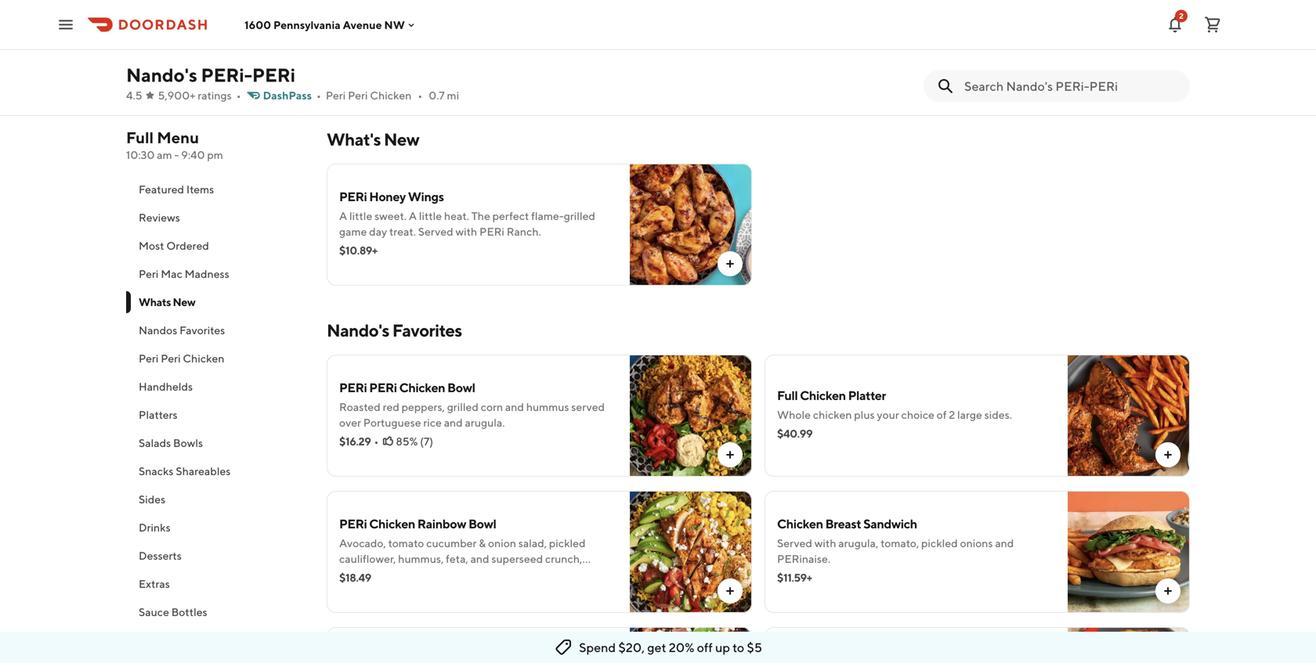 Task type: describe. For each thing, give the bounding box(es) containing it.
peri chicken rainbow bowl image
[[630, 491, 753, 614]]

1600 pennsylvania avenue nw button
[[245, 18, 418, 31]]

up
[[716, 641, 731, 656]]

pennsylvania
[[274, 18, 341, 31]]

sauce
[[139, 606, 169, 619]]

bowls
[[173, 437, 203, 450]]

hummus
[[527, 401, 569, 414]]

onion
[[488, 537, 517, 550]]

coleslaw,
[[339, 34, 384, 47]]

add item to cart image for full chicken platter
[[1162, 449, 1175, 462]]

salads bowls button
[[126, 430, 308, 458]]

four- inside your choice of peri-peri chicken, house-made coleslaw, pickled red onion, and four-cheese peri mac, finished with a peri honey drizzle.
[[498, 34, 523, 47]]

chicken, for our
[[907, 18, 952, 31]]

full for menu
[[126, 129, 154, 147]]

of inside full chicken platter whole chicken plus your choice of 2 large sides. $40.99
[[937, 409, 947, 422]]

chicken inside the peri peri chicken bowl roasted red peppers, grilled corn and hummus served over portuguese rice and arugula.
[[399, 381, 445, 395]]

2 a from the left
[[409, 210, 417, 223]]

most
[[139, 239, 164, 252]]

cucumber
[[427, 537, 477, 550]]

peri peri chicken bowl roasted red peppers, grilled corn and hummus served over portuguese rice and arugula.
[[339, 381, 605, 430]]

$16.29
[[339, 435, 371, 448]]

sauce bottles button
[[126, 599, 308, 627]]

peri peri chicken button
[[126, 345, 308, 373]]

mac
[[161, 268, 183, 281]]

creamy,
[[943, 34, 982, 47]]

your
[[877, 409, 900, 422]]

featured items button
[[126, 176, 308, 204]]

lemon
[[575, 569, 609, 582]]

peri up the handhelds
[[161, 352, 181, 365]]

a inside your choice of peri-peri chicken, avocado, roasted red peppers, grilled corn over our creamy, four-cheese peri mac, finished with a peri ranch drizzle.
[[897, 50, 903, 63]]

finished inside peri chicken rainbow bowl avocado, tomato cucumber & onion salad, pickled cauliflower, hummus, feta, and superseed crunch, served over portuguese rice and finished with a lemon & herb peri-peri drizzle.
[[501, 569, 541, 582]]

feta,
[[446, 553, 469, 566]]

four- inside your choice of peri-peri chicken, avocado, roasted red peppers, grilled corn over our creamy, four-cheese peri mac, finished with a peri ranch drizzle.
[[984, 34, 1009, 47]]

dashpass
[[263, 89, 312, 102]]

large
[[958, 409, 983, 422]]

flame-
[[532, 210, 564, 223]]

peri sweet heat mac bowl image
[[630, 0, 753, 95]]

spend $20, get 20% off up to $5
[[579, 641, 763, 656]]

grilled inside peri honey wings a little sweet. a little heat. the perfect flame-grilled game day treat.  served with peri ranch. $10.89+
[[564, 210, 596, 223]]

1 a from the left
[[339, 210, 347, 223]]

add item to cart image for peri honey wings
[[724, 258, 737, 270]]

made
[[550, 18, 579, 31]]

peri mac madness
[[139, 268, 229, 281]]

most ordered
[[139, 239, 209, 252]]

20%
[[669, 641, 695, 656]]

served inside chicken breast sandwich served with arugula, tomato, pickled onions and perinaise. $11.59+
[[778, 537, 813, 550]]

honey inside peri honey wings a little sweet. a little heat. the perfect flame-grilled game day treat.  served with peri ranch. $10.89+
[[369, 189, 406, 204]]

day
[[369, 225, 387, 238]]

hummus,
[[398, 553, 444, 566]]

perinaise.
[[778, 553, 831, 566]]

favorites for nandos favorites
[[180, 324, 225, 337]]

honey inside your choice of peri-peri chicken, house-made coleslaw, pickled red onion, and four-cheese peri mac, finished with a peri honey drizzle.
[[440, 50, 473, 63]]

snacks
[[139, 465, 174, 478]]

mac, inside your choice of peri-peri chicken, house-made coleslaw, pickled red onion, and four-cheese peri mac, finished with a peri honey drizzle.
[[588, 34, 612, 47]]

new for whats new
[[173, 296, 195, 309]]

over for choice
[[900, 34, 922, 47]]

handhelds button
[[126, 373, 308, 401]]

pickled inside peri chicken rainbow bowl avocado, tomato cucumber & onion salad, pickled cauliflower, hummus, feta, and superseed crunch, served over portuguese rice and finished with a lemon & herb peri-peri drizzle.
[[549, 537, 586, 550]]

peppers, inside your choice of peri-peri chicken, avocado, roasted red peppers, grilled corn over our creamy, four-cheese peri mac, finished with a peri ranch drizzle.
[[796, 34, 840, 47]]

over for peri
[[339, 417, 361, 430]]

peri mac power bowl image
[[1068, 0, 1191, 95]]

$5
[[747, 641, 763, 656]]

sides
[[139, 493, 166, 506]]

arugula.
[[465, 417, 505, 430]]

herb
[[349, 584, 374, 597]]

1/2 chicken and chips image
[[1068, 628, 1191, 664]]

finished inside your choice of peri-peri chicken, house-made coleslaw, pickled red onion, and four-cheese peri mac, finished with a peri honey drizzle.
[[339, 50, 379, 63]]

wings
[[408, 189, 444, 204]]

$11.59+
[[778, 572, 813, 585]]

snacks shareables
[[139, 465, 231, 478]]

chicken inside button
[[183, 352, 225, 365]]

peri ranch crunch salad image
[[630, 628, 753, 664]]

peri- inside your choice of peri-peri chicken, avocado, roasted red peppers, grilled corn over our creamy, four-cheese peri mac, finished with a peri ranch drizzle.
[[850, 18, 880, 31]]

extras button
[[126, 571, 308, 599]]

heat.
[[444, 210, 469, 223]]

portuguese inside the peri peri chicken bowl roasted red peppers, grilled corn and hummus served over portuguese rice and arugula.
[[364, 417, 421, 430]]

• left the 0.7
[[418, 89, 423, 102]]

drizzle. inside peri chicken rainbow bowl avocado, tomato cucumber & onion salad, pickled cauliflower, hummus, feta, and superseed crunch, served over portuguese rice and finished with a lemon & herb peri-peri drizzle.
[[433, 584, 468, 597]]

ratings
[[198, 89, 232, 102]]

add item to cart image for peri peri chicken bowl
[[724, 449, 737, 462]]

desserts button
[[126, 542, 308, 571]]

peri peri chicken bowl image
[[630, 355, 753, 477]]

nando's peri-peri
[[126, 64, 296, 86]]

menu
[[157, 129, 199, 147]]

peri mac madness button
[[126, 260, 308, 288]]

onions
[[961, 537, 994, 550]]

peri chicken rainbow bowl avocado, tomato cucumber & onion salad, pickled cauliflower, hummus, feta, and superseed crunch, served over portuguese rice and finished with a lemon & herb peri-peri drizzle.
[[339, 517, 609, 597]]

sweet.
[[375, 210, 407, 223]]

over inside peri chicken rainbow bowl avocado, tomato cucumber & onion salad, pickled cauliflower, hummus, feta, and superseed crunch, served over portuguese rice and finished with a lemon & herb peri-peri drizzle.
[[375, 569, 397, 582]]

and left the hummus
[[505, 401, 524, 414]]

tomato,
[[881, 537, 920, 550]]

extras
[[139, 578, 170, 591]]

0 horizontal spatial &
[[339, 584, 346, 597]]

platters button
[[126, 401, 308, 430]]

salad,
[[519, 537, 547, 550]]

madness
[[185, 268, 229, 281]]

with inside your choice of peri-peri chicken, avocado, roasted red peppers, grilled corn over our creamy, four-cheese peri mac, finished with a peri ranch drizzle.
[[873, 50, 895, 63]]

portuguese inside peri chicken rainbow bowl avocado, tomato cucumber & onion salad, pickled cauliflower, hummus, feta, and superseed crunch, served over portuguese rice and finished with a lemon & herb peri-peri drizzle.
[[399, 569, 457, 582]]

full chicken platter image
[[1068, 355, 1191, 477]]

full chicken platter whole chicken plus your choice of 2 large sides. $40.99
[[778, 388, 1013, 441]]

1 little from the left
[[350, 210, 373, 223]]

peri peri chicken
[[139, 352, 225, 365]]

and inside your choice of peri-peri chicken, house-made coleslaw, pickled red onion, and four-cheese peri mac, finished with a peri honey drizzle.
[[477, 34, 496, 47]]

peri honey wings a little sweet. a little heat. the perfect flame-grilled game day treat.  served with peri ranch. $10.89+
[[339, 189, 596, 257]]

perfect
[[493, 210, 529, 223]]

$18.49
[[339, 572, 371, 585]]

mac, inside your choice of peri-peri chicken, avocado, roasted red peppers, grilled corn over our creamy, four-cheese peri mac, finished with a peri ranch drizzle.
[[805, 50, 829, 63]]

chicken left the 0.7
[[370, 89, 412, 102]]

peri honey wings image
[[630, 164, 753, 286]]

-
[[174, 149, 179, 161]]

full for chicken
[[778, 388, 798, 403]]

tomato
[[389, 537, 424, 550]]

notification bell image
[[1166, 15, 1185, 34]]

salads bowls
[[139, 437, 203, 450]]

$16.29 •
[[339, 435, 379, 448]]

• right dashpass
[[317, 89, 321, 102]]

your choice of peri-peri chicken, house-made coleslaw, pickled red onion, and four-cheese peri mac, finished with a peri honey drizzle.
[[339, 18, 612, 63]]

house-
[[516, 18, 551, 31]]

$20,
[[619, 641, 645, 656]]

cheese inside your choice of peri-peri chicken, avocado, roasted red peppers, grilled corn over our creamy, four-cheese peri mac, finished with a peri ranch drizzle.
[[1009, 34, 1044, 47]]

featured
[[139, 183, 184, 196]]

new for what's new
[[384, 129, 419, 150]]

am
[[157, 149, 172, 161]]



Task type: locate. For each thing, give the bounding box(es) containing it.
pm
[[207, 149, 223, 161]]

5,900+ ratings •
[[158, 89, 241, 102]]

choice inside your choice of peri-peri chicken, avocado, roasted red peppers, grilled corn over our creamy, four-cheese peri mac, finished with a peri ranch drizzle.
[[803, 18, 836, 31]]

a left ranch
[[897, 50, 903, 63]]

0 horizontal spatial 2
[[949, 409, 956, 422]]

1 horizontal spatial drizzle.
[[475, 50, 511, 63]]

corn inside the peri peri chicken bowl roasted red peppers, grilled corn and hummus served over portuguese rice and arugula.
[[481, 401, 503, 414]]

a down crunch,
[[567, 569, 573, 582]]

nando's for nando's peri-peri
[[126, 64, 197, 86]]

& left herb
[[339, 584, 346, 597]]

• right ratings
[[237, 89, 241, 102]]

whats new
[[139, 296, 195, 309]]

choice for peppers,
[[803, 18, 836, 31]]

with inside your choice of peri-peri chicken, house-made coleslaw, pickled red onion, and four-cheese peri mac, finished with a peri honey drizzle.
[[381, 50, 403, 63]]

full
[[126, 129, 154, 147], [778, 388, 798, 403]]

honey down onion,
[[440, 50, 473, 63]]

1 horizontal spatial new
[[384, 129, 419, 150]]

chicken, inside your choice of peri-peri chicken, avocado, roasted red peppers, grilled corn over our creamy, four-cheese peri mac, finished with a peri ranch drizzle.
[[907, 18, 952, 31]]

portuguese up "85%"
[[364, 417, 421, 430]]

0 vertical spatial mac,
[[588, 34, 612, 47]]

1 horizontal spatial &
[[479, 537, 486, 550]]

nando's for nando's favorites
[[327, 321, 389, 341]]

full up whole
[[778, 388, 798, 403]]

with inside peri honey wings a little sweet. a little heat. the perfect flame-grilled game day treat.  served with peri ranch. $10.89+
[[456, 225, 478, 238]]

mi
[[447, 89, 459, 102]]

chicken
[[370, 89, 412, 102], [183, 352, 225, 365], [399, 381, 445, 395], [800, 388, 846, 403], [369, 517, 415, 532], [778, 517, 824, 532]]

nandos favorites button
[[126, 317, 308, 345]]

grilled inside your choice of peri-peri chicken, avocado, roasted red peppers, grilled corn over our creamy, four-cheese peri mac, finished with a peri ranch drizzle.
[[842, 34, 873, 47]]

platter
[[849, 388, 886, 403]]

served inside peri chicken rainbow bowl avocado, tomato cucumber & onion salad, pickled cauliflower, hummus, feta, and superseed crunch, served over portuguese rice and finished with a lemon & herb peri-peri drizzle.
[[339, 569, 373, 582]]

2 inside full chicken platter whole chicken plus your choice of 2 large sides. $40.99
[[949, 409, 956, 422]]

bowl up arugula.
[[448, 381, 475, 395]]

handhelds
[[139, 381, 193, 393]]

2 horizontal spatial grilled
[[842, 34, 873, 47]]

0 items, open order cart image
[[1204, 15, 1223, 34]]

cheese down roasted
[[1009, 34, 1044, 47]]

0 horizontal spatial a
[[405, 50, 411, 63]]

full menu 10:30 am - 9:40 pm
[[126, 129, 223, 161]]

full up 10:30
[[126, 129, 154, 147]]

over down cauliflower,
[[375, 569, 397, 582]]

1 horizontal spatial corn
[[876, 34, 898, 47]]

1 horizontal spatial nando's
[[327, 321, 389, 341]]

pickled up crunch,
[[549, 537, 586, 550]]

0 vertical spatial portuguese
[[364, 417, 421, 430]]

0 horizontal spatial of
[[400, 18, 410, 31]]

0 horizontal spatial nando's
[[126, 64, 197, 86]]

peri- inside your choice of peri-peri chicken, house-made coleslaw, pickled red onion, and four-cheese peri mac, finished with a peri honey drizzle.
[[412, 18, 442, 31]]

0 vertical spatial bowl
[[448, 381, 475, 395]]

chicken up tomato
[[369, 517, 415, 532]]

of
[[400, 18, 410, 31], [838, 18, 848, 31], [937, 409, 947, 422]]

chicken inside chicken breast sandwich served with arugula, tomato, pickled onions and perinaise. $11.59+
[[778, 517, 824, 532]]

served inside peri honey wings a little sweet. a little heat. the perfect flame-grilled game day treat.  served with peri ranch. $10.89+
[[418, 225, 454, 238]]

salads
[[139, 437, 171, 450]]

served right the hummus
[[572, 401, 605, 414]]

rice
[[424, 417, 442, 430], [459, 569, 478, 582]]

corn
[[876, 34, 898, 47], [481, 401, 503, 414]]

chicken, for four-
[[469, 18, 513, 31]]

with down the breast
[[815, 537, 837, 550]]

rice inside peri chicken rainbow bowl avocado, tomato cucumber & onion salad, pickled cauliflower, hummus, feta, and superseed crunch, served over portuguese rice and finished with a lemon & herb peri-peri drizzle.
[[459, 569, 478, 582]]

(7)
[[420, 435, 433, 448]]

grilled right perfect
[[564, 210, 596, 223]]

&
[[479, 537, 486, 550], [339, 584, 346, 597]]

a up peri peri chicken • 0.7 mi on the left of page
[[405, 50, 411, 63]]

0 horizontal spatial full
[[126, 129, 154, 147]]

rice down the "feta,"
[[459, 569, 478, 582]]

0 vertical spatial 2
[[1180, 11, 1184, 20]]

favorites inside button
[[180, 324, 225, 337]]

1 vertical spatial bowl
[[469, 517, 497, 532]]

1 vertical spatial corn
[[481, 401, 503, 414]]

with inside peri chicken rainbow bowl avocado, tomato cucumber & onion salad, pickled cauliflower, hummus, feta, and superseed crunch, served over portuguese rice and finished with a lemon & herb peri-peri drizzle.
[[543, 569, 565, 582]]

2 little from the left
[[419, 210, 442, 223]]

grilled left 'our' at the right top of page
[[842, 34, 873, 47]]

pickled
[[386, 34, 423, 47], [549, 537, 586, 550], [922, 537, 958, 550]]

drinks button
[[126, 514, 308, 542]]

1 horizontal spatial finished
[[501, 569, 541, 582]]

served inside the peri peri chicken bowl roasted red peppers, grilled corn and hummus served over portuguese rice and arugula.
[[572, 401, 605, 414]]

of for peppers,
[[838, 18, 848, 31]]

desserts
[[139, 550, 182, 563]]

0 horizontal spatial red
[[383, 401, 400, 414]]

chicken breast sandwich served with arugula, tomato, pickled onions and perinaise. $11.59+
[[778, 517, 1015, 585]]

a up the game
[[339, 210, 347, 223]]

shareables
[[176, 465, 231, 478]]

dashpass •
[[263, 89, 321, 102]]

peri for peri mac madness
[[139, 268, 159, 281]]

choice for pickled
[[365, 18, 398, 31]]

0 vertical spatial peppers,
[[796, 34, 840, 47]]

1 vertical spatial new
[[173, 296, 195, 309]]

0 vertical spatial rice
[[424, 417, 442, 430]]

0 horizontal spatial served
[[418, 225, 454, 238]]

your inside your choice of peri-peri chicken, avocado, roasted red peppers, grilled corn over our creamy, four-cheese peri mac, finished with a peri ranch drizzle.
[[778, 18, 801, 31]]

four- down house-
[[498, 34, 523, 47]]

chicken up '(7)'
[[399, 381, 445, 395]]

bowl inside peri chicken rainbow bowl avocado, tomato cucumber & onion salad, pickled cauliflower, hummus, feta, and superseed crunch, served over portuguese rice and finished with a lemon & herb peri-peri drizzle.
[[469, 517, 497, 532]]

portuguese down hummus,
[[399, 569, 457, 582]]

corn inside your choice of peri-peri chicken, avocado, roasted red peppers, grilled corn over our creamy, four-cheese peri mac, finished with a peri ranch drizzle.
[[876, 34, 898, 47]]

0 horizontal spatial choice
[[365, 18, 398, 31]]

and right onion,
[[477, 34, 496, 47]]

cheese down house-
[[523, 34, 559, 47]]

2 four- from the left
[[984, 34, 1009, 47]]

over inside the peri peri chicken bowl roasted red peppers, grilled corn and hummus served over portuguese rice and arugula.
[[339, 417, 361, 430]]

finished
[[339, 50, 379, 63], [831, 50, 871, 63], [501, 569, 541, 582]]

over left 'our' at the right top of page
[[900, 34, 922, 47]]

0 vertical spatial corn
[[876, 34, 898, 47]]

$40.99
[[778, 428, 813, 441]]

corn up arugula.
[[481, 401, 503, 414]]

chicken, up 'our' at the right top of page
[[907, 18, 952, 31]]

of inside your choice of peri-peri chicken, avocado, roasted red peppers, grilled corn over our creamy, four-cheese peri mac, finished with a peri ranch drizzle.
[[838, 18, 848, 31]]

9:40
[[181, 149, 205, 161]]

and right the "feta,"
[[471, 553, 490, 566]]

85%
[[396, 435, 418, 448]]

peri peri chicken • 0.7 mi
[[326, 89, 459, 102]]

nando's favorites
[[327, 321, 462, 341]]

2 vertical spatial over
[[375, 569, 397, 582]]

0 vertical spatial nando's
[[126, 64, 197, 86]]

2 horizontal spatial over
[[900, 34, 922, 47]]

honey up sweet.
[[369, 189, 406, 204]]

2 horizontal spatial red
[[778, 34, 794, 47]]

2 vertical spatial grilled
[[447, 401, 479, 414]]

1 horizontal spatial choice
[[803, 18, 836, 31]]

0 vertical spatial over
[[900, 34, 922, 47]]

0 vertical spatial honey
[[440, 50, 473, 63]]

served down heat.
[[418, 225, 454, 238]]

1 horizontal spatial 2
[[1180, 11, 1184, 20]]

1 horizontal spatial rice
[[459, 569, 478, 582]]

roasted
[[339, 401, 381, 414]]

nando's up roasted
[[327, 321, 389, 341]]

2 left large in the right bottom of the page
[[949, 409, 956, 422]]

with down nw
[[381, 50, 403, 63]]

1 horizontal spatial your
[[778, 18, 801, 31]]

1 horizontal spatial mac,
[[805, 50, 829, 63]]

1 vertical spatial full
[[778, 388, 798, 403]]

bowl for peri chicken rainbow bowl
[[469, 517, 497, 532]]

1 horizontal spatial four-
[[984, 34, 1009, 47]]

& left onion
[[479, 537, 486, 550]]

with left ranch
[[873, 50, 895, 63]]

2 chicken, from the left
[[907, 18, 952, 31]]

5,900+
[[158, 89, 196, 102]]

sides button
[[126, 486, 308, 514]]

2 horizontal spatial pickled
[[922, 537, 958, 550]]

with
[[381, 50, 403, 63], [873, 50, 895, 63], [456, 225, 478, 238], [815, 537, 837, 550], [543, 569, 565, 582]]

1 horizontal spatial favorites
[[393, 321, 462, 341]]

drizzle.
[[475, 50, 511, 63], [966, 50, 1002, 63], [433, 584, 468, 597]]

1 vertical spatial served
[[339, 569, 373, 582]]

choice
[[365, 18, 398, 31], [803, 18, 836, 31], [902, 409, 935, 422]]

drinks
[[139, 522, 171, 535]]

2 horizontal spatial choice
[[902, 409, 935, 422]]

drizzle. inside your choice of peri-peri chicken, house-made coleslaw, pickled red onion, and four-cheese peri mac, finished with a peri honey drizzle.
[[475, 50, 511, 63]]

0 horizontal spatial mac,
[[588, 34, 612, 47]]

1 horizontal spatial a
[[567, 569, 573, 582]]

0.7
[[429, 89, 445, 102]]

add item to cart image for peri chicken rainbow bowl
[[724, 586, 737, 598]]

peri-
[[412, 18, 442, 31], [850, 18, 880, 31], [201, 64, 252, 86], [376, 584, 406, 597]]

your for coleslaw,
[[339, 18, 362, 31]]

0 vertical spatial full
[[126, 129, 154, 147]]

red inside your choice of peri-peri chicken, house-made coleslaw, pickled red onion, and four-cheese peri mac, finished with a peri honey drizzle.
[[425, 34, 442, 47]]

peppers,
[[796, 34, 840, 47], [402, 401, 445, 414]]

1 cheese from the left
[[523, 34, 559, 47]]

1 vertical spatial peppers,
[[402, 401, 445, 414]]

featured items
[[139, 183, 214, 196]]

your
[[339, 18, 362, 31], [778, 18, 801, 31]]

chicken up chicken
[[800, 388, 846, 403]]

1 horizontal spatial chicken,
[[907, 18, 952, 31]]

peri for peri peri chicken • 0.7 mi
[[326, 89, 346, 102]]

sandwich
[[864, 517, 918, 532]]

chicken, inside your choice of peri-peri chicken, house-made coleslaw, pickled red onion, and four-cheese peri mac, finished with a peri honey drizzle.
[[469, 18, 513, 31]]

over down roasted
[[339, 417, 361, 430]]

peppers, inside the peri peri chicken bowl roasted red peppers, grilled corn and hummus served over portuguese rice and arugula.
[[402, 401, 445, 414]]

bowl for peri peri chicken bowl
[[448, 381, 475, 395]]

of for pickled
[[400, 18, 410, 31]]

new down peri mac madness
[[173, 296, 195, 309]]

choice inside full chicken platter whole chicken plus your choice of 2 large sides. $40.99
[[902, 409, 935, 422]]

0 horizontal spatial honey
[[369, 189, 406, 204]]

1 horizontal spatial honey
[[440, 50, 473, 63]]

peri- inside peri chicken rainbow bowl avocado, tomato cucumber & onion salad, pickled cauliflower, hummus, feta, and superseed crunch, served over portuguese rice and finished with a lemon & herb peri-peri drizzle.
[[376, 584, 406, 597]]

pickled inside chicken breast sandwich served with arugula, tomato, pickled onions and perinaise. $11.59+
[[922, 537, 958, 550]]

nandos favorites
[[139, 324, 225, 337]]

peri
[[442, 18, 467, 31], [880, 18, 905, 31], [561, 34, 586, 47], [413, 50, 438, 63], [778, 50, 803, 63], [905, 50, 930, 63], [252, 64, 296, 86], [339, 189, 367, 204], [480, 225, 505, 238], [339, 381, 367, 395], [369, 381, 397, 395], [339, 517, 367, 532], [406, 584, 431, 597]]

0 horizontal spatial new
[[173, 296, 195, 309]]

cheese inside your choice of peri-peri chicken, house-made coleslaw, pickled red onion, and four-cheese peri mac, finished with a peri honey drizzle.
[[523, 34, 559, 47]]

0 horizontal spatial over
[[339, 417, 361, 430]]

with inside chicken breast sandwich served with arugula, tomato, pickled onions and perinaise. $11.59+
[[815, 537, 837, 550]]

pickled inside your choice of peri-peri chicken, house-made coleslaw, pickled red onion, and four-cheese peri mac, finished with a peri honey drizzle.
[[386, 34, 423, 47]]

nando's up 5,900+
[[126, 64, 197, 86]]

2 horizontal spatial drizzle.
[[966, 50, 1002, 63]]

new down peri peri chicken • 0.7 mi on the left of page
[[384, 129, 419, 150]]

1 horizontal spatial of
[[838, 18, 848, 31]]

0 vertical spatial new
[[384, 129, 419, 150]]

reviews button
[[126, 204, 308, 232]]

1 horizontal spatial cheese
[[1009, 34, 1044, 47]]

and right onions
[[996, 537, 1015, 550]]

what's new
[[327, 129, 419, 150]]

0 horizontal spatial little
[[350, 210, 373, 223]]

•
[[237, 89, 241, 102], [317, 89, 321, 102], [418, 89, 423, 102], [374, 435, 379, 448]]

0 horizontal spatial cheese
[[523, 34, 559, 47]]

served
[[418, 225, 454, 238], [778, 537, 813, 550]]

crunch,
[[545, 553, 583, 566]]

rainbow
[[418, 517, 466, 532]]

chicken up perinaise.
[[778, 517, 824, 532]]

of inside your choice of peri-peri chicken, house-made coleslaw, pickled red onion, and four-cheese peri mac, finished with a peri honey drizzle.
[[400, 18, 410, 31]]

and down "superseed" on the bottom left of page
[[480, 569, 499, 582]]

favorites
[[393, 321, 462, 341], [180, 324, 225, 337]]

red inside the peri peri chicken bowl roasted red peppers, grilled corn and hummus served over portuguese rice and arugula.
[[383, 401, 400, 414]]

2 horizontal spatial of
[[937, 409, 947, 422]]

chicken down nandos favorites button
[[183, 352, 225, 365]]

1 vertical spatial over
[[339, 417, 361, 430]]

Item Search search field
[[965, 78, 1178, 95]]

open menu image
[[56, 15, 75, 34]]

1 vertical spatial honey
[[369, 189, 406, 204]]

1 vertical spatial 2
[[949, 409, 956, 422]]

rice up '(7)'
[[424, 417, 442, 430]]

0 horizontal spatial a
[[339, 210, 347, 223]]

add item to cart image
[[1162, 586, 1175, 598]]

1 horizontal spatial peppers,
[[796, 34, 840, 47]]

2 your from the left
[[778, 18, 801, 31]]

0 vertical spatial grilled
[[842, 34, 873, 47]]

peri inside peri mac madness button
[[139, 268, 159, 281]]

0 vertical spatial served
[[572, 401, 605, 414]]

with down crunch,
[[543, 569, 565, 582]]

rice inside the peri peri chicken bowl roasted red peppers, grilled corn and hummus served over portuguese rice and arugula.
[[424, 417, 442, 430]]

1 horizontal spatial served
[[778, 537, 813, 550]]

bowl inside the peri peri chicken bowl roasted red peppers, grilled corn and hummus served over portuguese rice and arugula.
[[448, 381, 475, 395]]

2 horizontal spatial finished
[[831, 50, 871, 63]]

1 vertical spatial nando's
[[327, 321, 389, 341]]

0 horizontal spatial rice
[[424, 417, 442, 430]]

peri
[[326, 89, 346, 102], [348, 89, 368, 102], [139, 268, 159, 281], [139, 352, 159, 365], [161, 352, 181, 365]]

2 horizontal spatial a
[[897, 50, 903, 63]]

your choice of peri-peri chicken, avocado, roasted red peppers, grilled corn over our creamy, four-cheese peri mac, finished with a peri ranch drizzle.
[[778, 18, 1044, 63]]

little down wings
[[419, 210, 442, 223]]

0 horizontal spatial corn
[[481, 401, 503, 414]]

1 horizontal spatial full
[[778, 388, 798, 403]]

peri down the nandos
[[139, 352, 159, 365]]

sauce bottles
[[139, 606, 207, 619]]

1 horizontal spatial red
[[425, 34, 442, 47]]

served up perinaise.
[[778, 537, 813, 550]]

1 horizontal spatial pickled
[[549, 537, 586, 550]]

1 vertical spatial mac,
[[805, 50, 829, 63]]

chicken inside peri chicken rainbow bowl avocado, tomato cucumber & onion salad, pickled cauliflower, hummus, feta, and superseed crunch, served over portuguese rice and finished with a lemon & herb peri-peri drizzle.
[[369, 517, 415, 532]]

platters
[[139, 409, 178, 422]]

finished inside your choice of peri-peri chicken, avocado, roasted red peppers, grilled corn over our creamy, four-cheese peri mac, finished with a peri ranch drizzle.
[[831, 50, 871, 63]]

nandos
[[139, 324, 177, 337]]

grilled inside the peri peri chicken bowl roasted red peppers, grilled corn and hummus served over portuguese rice and arugula.
[[447, 401, 479, 414]]

full inside full chicken platter whole chicken plus your choice of 2 large sides. $40.99
[[778, 388, 798, 403]]

10:30
[[126, 149, 155, 161]]

items
[[186, 183, 214, 196]]

red inside your choice of peri-peri chicken, avocado, roasted red peppers, grilled corn over our creamy, four-cheese peri mac, finished with a peri ranch drizzle.
[[778, 34, 794, 47]]

1 vertical spatial portuguese
[[399, 569, 457, 582]]

1 vertical spatial served
[[778, 537, 813, 550]]

1 vertical spatial grilled
[[564, 210, 596, 223]]

your inside your choice of peri-peri chicken, house-made coleslaw, pickled red onion, and four-cheese peri mac, finished with a peri honey drizzle.
[[339, 18, 362, 31]]

little up the game
[[350, 210, 373, 223]]

most ordered button
[[126, 232, 308, 260]]

whats
[[139, 296, 171, 309]]

ranch
[[932, 50, 964, 63]]

cheese
[[523, 34, 559, 47], [1009, 34, 1044, 47]]

add item to cart image
[[1162, 67, 1175, 79], [724, 258, 737, 270], [724, 449, 737, 462], [1162, 449, 1175, 462], [724, 586, 737, 598]]

served up herb
[[339, 569, 373, 582]]

with down heat.
[[456, 225, 478, 238]]

pickled left onions
[[922, 537, 958, 550]]

snacks shareables button
[[126, 458, 308, 486]]

• right $16.29
[[374, 435, 379, 448]]

chicken, up onion,
[[469, 18, 513, 31]]

and inside chicken breast sandwich served with arugula, tomato, pickled onions and perinaise. $11.59+
[[996, 537, 1015, 550]]

0 horizontal spatial four-
[[498, 34, 523, 47]]

over inside your choice of peri-peri chicken, avocado, roasted red peppers, grilled corn over our creamy, four-cheese peri mac, finished with a peri ranch drizzle.
[[900, 34, 922, 47]]

1 horizontal spatial a
[[409, 210, 417, 223]]

drizzle. inside your choice of peri-peri chicken, avocado, roasted red peppers, grilled corn over our creamy, four-cheese peri mac, finished with a peri ranch drizzle.
[[966, 50, 1002, 63]]

1 four- from the left
[[498, 34, 523, 47]]

0 vertical spatial served
[[418, 225, 454, 238]]

1 horizontal spatial little
[[419, 210, 442, 223]]

0 horizontal spatial served
[[339, 569, 373, 582]]

your for red
[[778, 18, 801, 31]]

$10.89+
[[339, 244, 378, 257]]

1 vertical spatial rice
[[459, 569, 478, 582]]

0 horizontal spatial favorites
[[180, 324, 225, 337]]

chicken inside full chicken platter whole chicken plus your choice of 2 large sides. $40.99
[[800, 388, 846, 403]]

grilled up arugula.
[[447, 401, 479, 414]]

pickled down nw
[[386, 34, 423, 47]]

1600
[[245, 18, 271, 31]]

avocado,
[[954, 18, 999, 31]]

four- down avocado,
[[984, 34, 1009, 47]]

peri for peri peri chicken
[[139, 352, 159, 365]]

and
[[477, 34, 496, 47], [505, 401, 524, 414], [444, 417, 463, 430], [996, 537, 1015, 550], [471, 553, 490, 566], [480, 569, 499, 582]]

chicken
[[813, 409, 852, 422]]

a inside peri chicken rainbow bowl avocado, tomato cucumber & onion salad, pickled cauliflower, hummus, feta, and superseed crunch, served over portuguese rice and finished with a lemon & herb peri-peri drizzle.
[[567, 569, 573, 582]]

0 horizontal spatial drizzle.
[[433, 584, 468, 597]]

favorites for nando's favorites
[[393, 321, 462, 341]]

the
[[472, 210, 491, 223]]

0 horizontal spatial chicken,
[[469, 18, 513, 31]]

0 horizontal spatial finished
[[339, 50, 379, 63]]

choice inside your choice of peri-peri chicken, house-made coleslaw, pickled red onion, and four-cheese peri mac, finished with a peri honey drizzle.
[[365, 18, 398, 31]]

corn left 'our' at the right top of page
[[876, 34, 898, 47]]

1 horizontal spatial grilled
[[564, 210, 596, 223]]

what's
[[327, 129, 381, 150]]

0 horizontal spatial grilled
[[447, 401, 479, 414]]

full inside the full menu 10:30 am - 9:40 pm
[[126, 129, 154, 147]]

a inside your choice of peri-peri chicken, house-made coleslaw, pickled red onion, and four-cheese peri mac, finished with a peri honey drizzle.
[[405, 50, 411, 63]]

superseed
[[492, 553, 543, 566]]

0 horizontal spatial your
[[339, 18, 362, 31]]

0 horizontal spatial peppers,
[[402, 401, 445, 414]]

bowl up onion
[[469, 517, 497, 532]]

a up treat. at the top of page
[[409, 210, 417, 223]]

peri up what's
[[348, 89, 368, 102]]

2 left 0 items, open order cart image
[[1180, 11, 1184, 20]]

1 chicken, from the left
[[469, 18, 513, 31]]

arugula,
[[839, 537, 879, 550]]

1 vertical spatial &
[[339, 584, 346, 597]]

our
[[924, 34, 941, 47]]

ranch.
[[507, 225, 541, 238]]

peri right dashpass • on the left top
[[326, 89, 346, 102]]

0 horizontal spatial pickled
[[386, 34, 423, 47]]

1 horizontal spatial served
[[572, 401, 605, 414]]

peri left mac
[[139, 268, 159, 281]]

and left arugula.
[[444, 417, 463, 430]]

1 horizontal spatial over
[[375, 569, 397, 582]]

0 vertical spatial &
[[479, 537, 486, 550]]

2 cheese from the left
[[1009, 34, 1044, 47]]

1 your from the left
[[339, 18, 362, 31]]

chicken breast sandwich image
[[1068, 491, 1191, 614]]



Task type: vqa. For each thing, say whether or not it's contained in the screenshot.
Topped inside the North Park Bowl Matcha, chia pudding, granola, banana, blueberries and apple. Topped with peanut butter, sunflower seeds, flax seeds, cacao nibs, matcha powder and organic honey.
no



